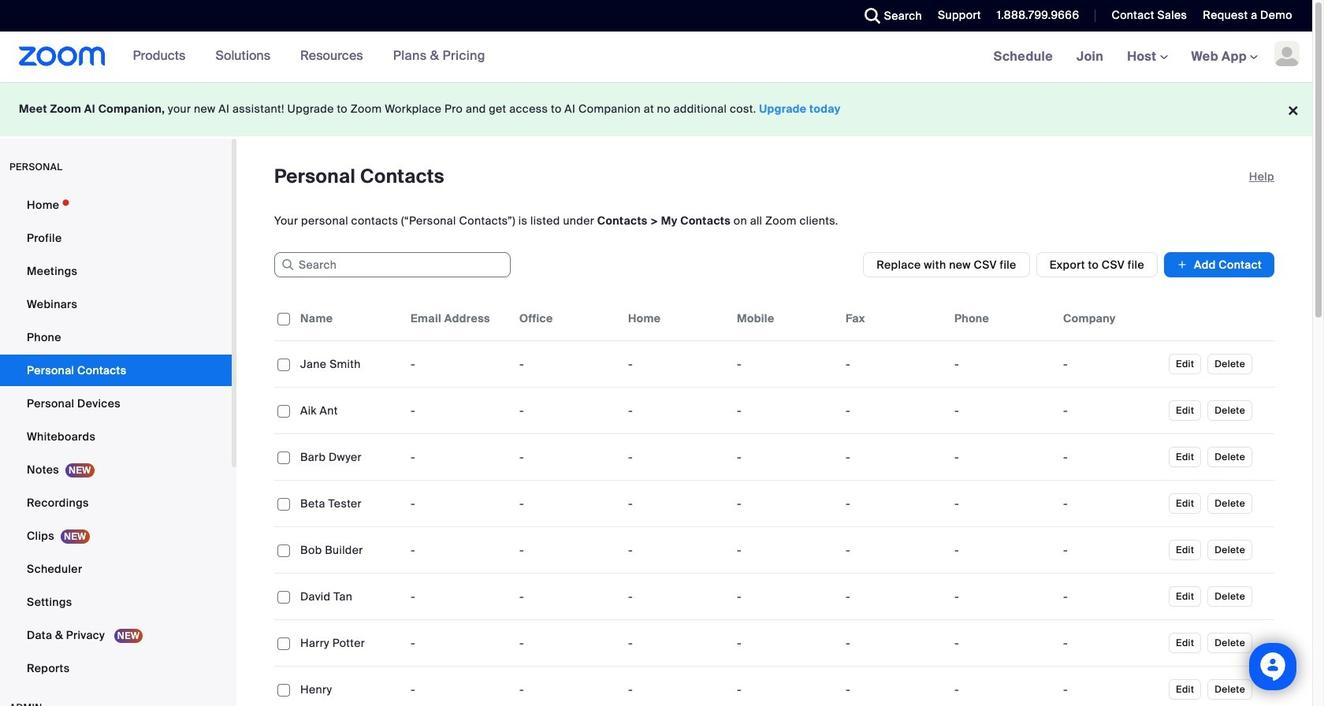 Task type: locate. For each thing, give the bounding box(es) containing it.
add image
[[1177, 257, 1188, 273]]

footer
[[0, 82, 1313, 136]]

meetings navigation
[[982, 32, 1313, 83]]

zoom logo image
[[19, 47, 105, 66]]

product information navigation
[[105, 32, 497, 82]]

application
[[274, 296, 1287, 706]]

Search Contacts Input text field
[[274, 252, 511, 278]]

personal menu menu
[[0, 189, 232, 686]]

banner
[[0, 32, 1313, 83]]

cell
[[948, 348, 1057, 380], [1057, 348, 1166, 380], [948, 395, 1057, 427], [1057, 395, 1166, 427], [948, 442, 1057, 473], [1057, 442, 1166, 473], [948, 488, 1057, 520], [1057, 488, 1166, 520], [948, 535, 1057, 566], [1057, 535, 1166, 566], [948, 581, 1057, 613], [1057, 581, 1166, 613], [948, 628, 1057, 659], [1057, 628, 1166, 659]]



Task type: vqa. For each thing, say whether or not it's contained in the screenshot.
product information navigation
yes



Task type: describe. For each thing, give the bounding box(es) containing it.
profile picture image
[[1275, 41, 1300, 66]]



